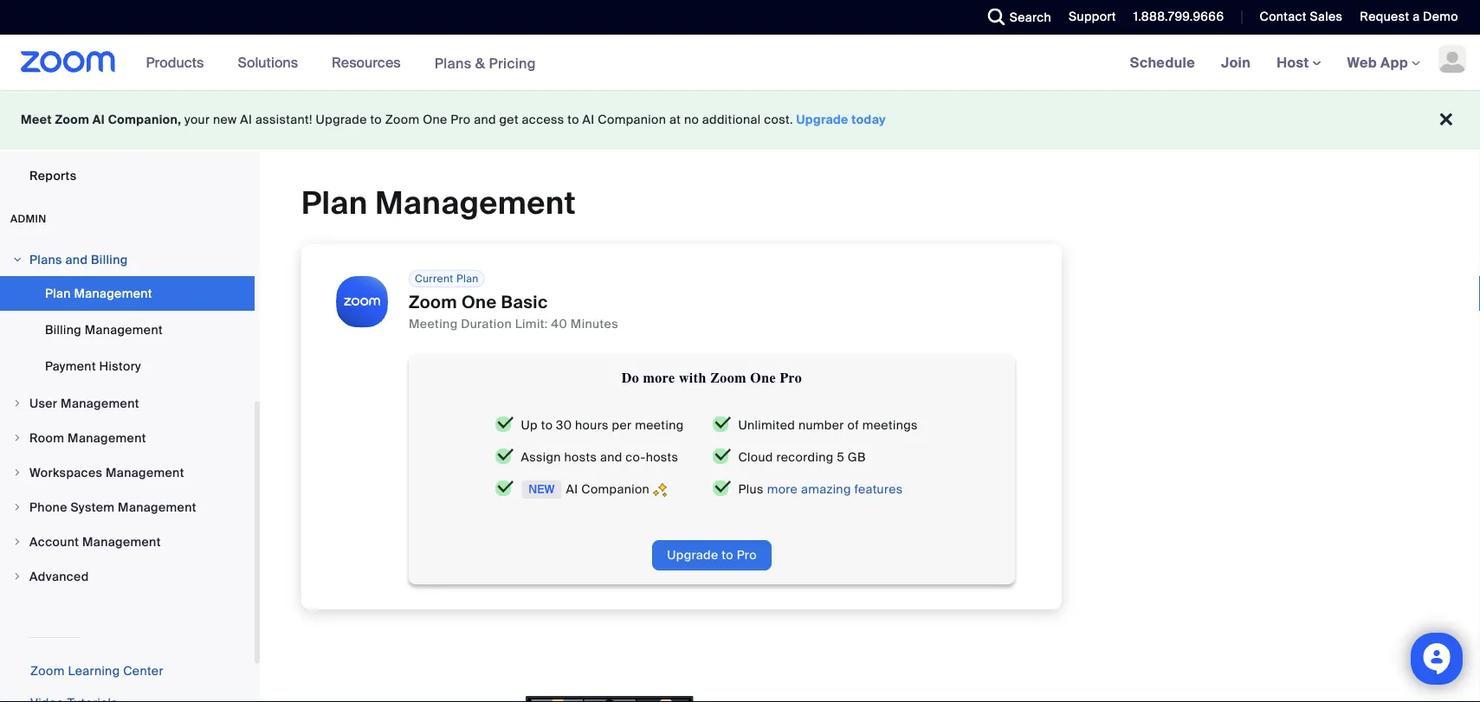 Task type: vqa. For each thing, say whether or not it's contained in the screenshot.
Plans to the left
yes



Task type: locate. For each thing, give the bounding box(es) containing it.
plan management up current
[[301, 183, 576, 223]]

payment history
[[45, 358, 141, 374]]

plans inside menu item
[[29, 252, 62, 268]]

1 vertical spatial more
[[767, 482, 798, 498]]

join
[[1221, 53, 1251, 71]]

duration
[[461, 316, 512, 332]]

2 vertical spatial right image
[[12, 572, 23, 582]]

unlimited number of meetings
[[738, 417, 918, 433]]

new
[[213, 112, 237, 128]]

companion left at
[[598, 112, 666, 128]]

payment
[[45, 358, 96, 374]]

web
[[1347, 53, 1377, 71]]

plan
[[301, 183, 368, 223], [456, 272, 479, 285], [45, 285, 71, 301]]

management up current
[[375, 183, 576, 223]]

plans & pricing
[[434, 54, 536, 72]]

management up workspaces management
[[68, 430, 146, 446]]

0 horizontal spatial hosts
[[564, 449, 597, 466]]

0 horizontal spatial and
[[65, 252, 88, 268]]

billing management
[[45, 322, 163, 338]]

right image for plans and billing
[[12, 255, 23, 265]]

meet
[[21, 112, 52, 128]]

check_boxesicon image for unlimited
[[712, 417, 731, 433]]

center
[[123, 663, 163, 679]]

1 horizontal spatial plans
[[434, 54, 472, 72]]

no
[[684, 112, 699, 128]]

0 vertical spatial more
[[643, 370, 675, 386]]

right image inside room management menu item
[[12, 433, 23, 443]]

right image down admin
[[12, 255, 23, 265]]

0 horizontal spatial billing
[[45, 322, 81, 338]]

plans left '&'
[[434, 54, 472, 72]]

0 vertical spatial companion
[[598, 112, 666, 128]]

to inside "button"
[[722, 547, 734, 563]]

pro down plus on the bottom of page
[[737, 547, 757, 563]]

host
[[1277, 53, 1313, 71]]

to
[[370, 112, 382, 128], [568, 112, 579, 128], [541, 417, 553, 433], [722, 547, 734, 563]]

minutes
[[571, 316, 618, 332]]

plan inside plan management link
[[45, 285, 71, 301]]

user management
[[29, 395, 139, 411]]

ai right new
[[240, 112, 252, 128]]

at
[[669, 112, 681, 128]]

3 right image from the top
[[12, 502, 23, 513]]

up to 30 hours per meeting
[[521, 417, 684, 433]]

plans
[[434, 54, 472, 72], [29, 252, 62, 268]]

right image for phone system management
[[12, 502, 23, 513]]

zoom right 'with' at the left
[[710, 370, 746, 386]]

upgrade to pro
[[667, 547, 757, 563]]

ai left companion,
[[92, 112, 105, 128]]

plan management
[[301, 183, 576, 223], [45, 285, 152, 301]]

zoom
[[55, 112, 89, 128], [385, 112, 420, 128], [409, 291, 457, 313], [710, 370, 746, 386], [30, 663, 65, 679]]

hosts down hours
[[564, 449, 597, 466]]

products
[[146, 53, 204, 71]]

phone
[[29, 499, 67, 515]]

phone system management
[[29, 499, 196, 515]]

right image inside workspaces management menu item
[[12, 468, 23, 478]]

right image inside advanced menu item
[[12, 572, 23, 582]]

check_boxesicon image left assign
[[495, 449, 514, 465]]

payment history link
[[0, 349, 255, 384]]

1 vertical spatial plan management
[[45, 285, 152, 301]]

0 vertical spatial plans
[[434, 54, 472, 72]]

right image
[[12, 255, 23, 265], [12, 468, 23, 478], [12, 502, 23, 513], [12, 537, 23, 547]]

join link
[[1208, 35, 1264, 90]]

zoom learning center link
[[30, 663, 163, 679]]

billing up plan management link
[[91, 252, 128, 268]]

right image left user
[[12, 398, 23, 409]]

meet zoom ai companion, footer
[[0, 90, 1480, 150]]

check_boxesicon image left 'new tag2icon'
[[495, 481, 514, 497]]

right image left advanced
[[12, 572, 23, 582]]

management down plan management link
[[85, 322, 163, 338]]

0 horizontal spatial plan management
[[45, 285, 152, 301]]

1 vertical spatial plans
[[29, 252, 62, 268]]

check_boxesicon image left plus on the bottom of page
[[712, 481, 731, 497]]

2 right image from the top
[[12, 468, 23, 478]]

0 vertical spatial one
[[423, 112, 447, 128]]

right image inside account management menu item
[[12, 537, 23, 547]]

5
[[837, 449, 844, 466]]

support
[[1069, 9, 1116, 25]]

pro
[[451, 112, 471, 128], [780, 370, 802, 386], [737, 547, 757, 563]]

&
[[475, 54, 485, 72]]

room
[[29, 430, 64, 446]]

one
[[423, 112, 447, 128], [462, 291, 497, 313], [750, 370, 776, 386]]

unlimited
[[738, 417, 795, 433]]

1 right image from the top
[[12, 398, 23, 409]]

with
[[679, 370, 707, 386]]

right image left "account"
[[12, 537, 23, 547]]

your
[[185, 112, 210, 128]]

2 right image from the top
[[12, 433, 23, 443]]

workspaces management
[[29, 465, 184, 481]]

right image for user
[[12, 398, 23, 409]]

1 vertical spatial billing
[[45, 322, 81, 338]]

one up duration
[[462, 291, 497, 313]]

plan management up billing management on the top left of the page
[[45, 285, 152, 301]]

0 horizontal spatial plans
[[29, 252, 62, 268]]

one up unlimited
[[750, 370, 776, 386]]

and up plan management link
[[65, 252, 88, 268]]

1 right image from the top
[[12, 255, 23, 265]]

support link
[[1056, 0, 1121, 35], [1069, 9, 1116, 25]]

0 horizontal spatial pro
[[451, 112, 471, 128]]

profile picture image
[[1439, 45, 1466, 73]]

right image left room
[[12, 433, 23, 443]]

check_boxesicon image for up
[[495, 417, 514, 433]]

1 horizontal spatial billing
[[91, 252, 128, 268]]

0 vertical spatial right image
[[12, 398, 23, 409]]

right image inside phone system management menu item
[[12, 502, 23, 513]]

billing
[[91, 252, 128, 268], [45, 322, 81, 338]]

check_boxesicon image left unlimited
[[712, 417, 731, 433]]

hosts
[[564, 449, 597, 466], [646, 449, 678, 466]]

more right do
[[643, 370, 675, 386]]

1 vertical spatial one
[[462, 291, 497, 313]]

and
[[474, 112, 496, 128], [65, 252, 88, 268], [600, 449, 622, 466]]

solutions
[[238, 53, 298, 71]]

plans & pricing link
[[434, 54, 536, 72], [434, 54, 536, 72]]

1.888.799.9666 button up schedule
[[1121, 0, 1228, 35]]

pro up unlimited
[[780, 370, 802, 386]]

right image inside user management menu item
[[12, 398, 23, 409]]

basic
[[501, 291, 548, 313]]

plans and billing menu
[[0, 276, 255, 385]]

2 vertical spatial pro
[[737, 547, 757, 563]]

one left get
[[423, 112, 447, 128]]

banner
[[0, 35, 1480, 91]]

1 vertical spatial and
[[65, 252, 88, 268]]

advanced
[[29, 569, 89, 585]]

1 horizontal spatial and
[[474, 112, 496, 128]]

access
[[522, 112, 564, 128]]

meet zoom ai companion, your new ai assistant! upgrade to zoom one pro and get access to ai companion at no additional cost. upgrade today
[[21, 112, 886, 128]]

right image
[[12, 398, 23, 409], [12, 433, 23, 443], [12, 572, 23, 582]]

hosts down meeting
[[646, 449, 678, 466]]

zoom inside current plan zoom one basic meeting duration limit: 40 minutes
[[409, 291, 457, 313]]

0 vertical spatial pro
[[451, 112, 471, 128]]

account management menu item
[[0, 526, 255, 559]]

0 horizontal spatial more
[[643, 370, 675, 386]]

zoom up 'meeting'
[[409, 291, 457, 313]]

pro inside meet zoom ai companion, footer
[[451, 112, 471, 128]]

0 vertical spatial and
[[474, 112, 496, 128]]

management down plans and billing menu item
[[74, 285, 152, 301]]

phone system management menu item
[[0, 491, 255, 524]]

40
[[551, 316, 567, 332]]

history
[[99, 358, 141, 374]]

1 vertical spatial pro
[[780, 370, 802, 386]]

plans down admin
[[29, 252, 62, 268]]

personal menu menu
[[0, 0, 255, 195]]

3 right image from the top
[[12, 572, 23, 582]]

reports link
[[0, 158, 255, 193]]

ai
[[92, 112, 105, 128], [240, 112, 252, 128], [583, 112, 595, 128], [566, 482, 578, 498]]

check_boxesicon image left up
[[495, 417, 514, 433]]

ai starsicon image
[[653, 481, 667, 499]]

0 horizontal spatial one
[[423, 112, 447, 128]]

recording
[[776, 449, 834, 466]]

1 horizontal spatial upgrade
[[667, 547, 718, 563]]

request a demo link
[[1347, 0, 1480, 35], [1360, 9, 1458, 25]]

right image for room
[[12, 433, 23, 443]]

and left get
[[474, 112, 496, 128]]

2 vertical spatial one
[[750, 370, 776, 386]]

plans inside the product information navigation
[[434, 54, 472, 72]]

check_boxesicon image
[[495, 417, 514, 433], [712, 417, 731, 433], [495, 449, 514, 465], [712, 449, 731, 465], [495, 481, 514, 497], [712, 481, 731, 497]]

1.888.799.9666 button
[[1121, 0, 1228, 35], [1133, 9, 1224, 25]]

companion down assign hosts and co-hosts
[[581, 482, 650, 498]]

right image left workspaces at the left bottom of the page
[[12, 468, 23, 478]]

0 horizontal spatial plan
[[45, 285, 71, 301]]

right image inside plans and billing menu item
[[12, 255, 23, 265]]

reports
[[29, 168, 77, 184]]

gb
[[848, 449, 866, 466]]

2 horizontal spatial plan
[[456, 272, 479, 285]]

pro left get
[[451, 112, 471, 128]]

30
[[556, 417, 572, 433]]

1 horizontal spatial hosts
[[646, 449, 678, 466]]

1 horizontal spatial more
[[767, 482, 798, 498]]

2 horizontal spatial and
[[600, 449, 622, 466]]

billing up payment
[[45, 322, 81, 338]]

upgrade
[[316, 112, 367, 128], [796, 112, 849, 128], [667, 547, 718, 563]]

management down phone system management menu item
[[82, 534, 161, 550]]

right image left phone
[[12, 502, 23, 513]]

user
[[29, 395, 57, 411]]

and left co-
[[600, 449, 622, 466]]

2 horizontal spatial pro
[[780, 370, 802, 386]]

1 horizontal spatial plan management
[[301, 183, 576, 223]]

per
[[612, 417, 632, 433]]

4 right image from the top
[[12, 537, 23, 547]]

companion
[[598, 112, 666, 128], [581, 482, 650, 498]]

app
[[1381, 53, 1408, 71]]

check_boxesicon image left the cloud
[[712, 449, 731, 465]]

1 horizontal spatial pro
[[737, 547, 757, 563]]

a
[[1413, 9, 1420, 25]]

1 horizontal spatial one
[[462, 291, 497, 313]]

user management menu item
[[0, 387, 255, 420]]

1 horizontal spatial plan
[[301, 183, 368, 223]]

more
[[643, 370, 675, 386], [767, 482, 798, 498]]

1 vertical spatial right image
[[12, 433, 23, 443]]

pricing
[[489, 54, 536, 72]]

plans for plans and billing
[[29, 252, 62, 268]]

zoom left learning
[[30, 663, 65, 679]]

meeting
[[409, 316, 458, 332]]

more right plus on the bottom of page
[[767, 482, 798, 498]]

admin menu menu
[[0, 243, 255, 595]]

0 vertical spatial billing
[[91, 252, 128, 268]]

companion,
[[108, 112, 181, 128]]

current plan zoom one basic meeting duration limit: 40 minutes
[[409, 272, 618, 332]]

room management
[[29, 430, 146, 446]]

scheduler
[[29, 131, 90, 147]]



Task type: describe. For each thing, give the bounding box(es) containing it.
up
[[521, 417, 538, 433]]

admin
[[10, 212, 47, 226]]

ai right 'new tag2icon'
[[566, 482, 578, 498]]

zoom learning center
[[30, 663, 163, 679]]

zoom inside side navigation navigation
[[30, 663, 65, 679]]

1.888.799.9666
[[1133, 9, 1224, 25]]

zoom oneicon image
[[336, 276, 388, 328]]

features
[[854, 482, 903, 498]]

plans and billing
[[29, 252, 128, 268]]

workspaces
[[29, 465, 102, 481]]

contact sales
[[1260, 9, 1343, 25]]

schedule link
[[1117, 35, 1208, 90]]

more for with
[[643, 370, 675, 386]]

banner containing products
[[0, 35, 1480, 91]]

plans for plans & pricing
[[434, 54, 472, 72]]

account management
[[29, 534, 161, 550]]

2 hosts from the left
[[646, 449, 678, 466]]

right image for account management
[[12, 537, 23, 547]]

1 hosts from the left
[[564, 449, 597, 466]]

and inside meet zoom ai companion, footer
[[474, 112, 496, 128]]

workspaces management menu item
[[0, 456, 255, 489]]

2 vertical spatial and
[[600, 449, 622, 466]]

zoom logo image
[[21, 51, 116, 73]]

companion inside meet zoom ai companion, footer
[[598, 112, 666, 128]]

meetings
[[862, 417, 918, 433]]

management down workspaces management menu item
[[118, 499, 196, 515]]

and inside menu item
[[65, 252, 88, 268]]

management down room management menu item
[[106, 465, 184, 481]]

zoom down resources dropdown button
[[385, 112, 420, 128]]

plans and billing menu item
[[0, 243, 255, 276]]

upgrade today link
[[796, 112, 886, 128]]

more amazing features link
[[767, 481, 903, 499]]

pro inside "button"
[[737, 547, 757, 563]]

contact
[[1260, 9, 1307, 25]]

products button
[[146, 35, 212, 90]]

assign hosts and co-hosts
[[521, 449, 678, 466]]

ai companion
[[566, 482, 650, 498]]

get
[[499, 112, 519, 128]]

number
[[798, 417, 844, 433]]

2 horizontal spatial one
[[750, 370, 776, 386]]

today
[[852, 112, 886, 128]]

one inside meet zoom ai companion, footer
[[423, 112, 447, 128]]

right image for workspaces management
[[12, 468, 23, 478]]

sales
[[1310, 9, 1343, 25]]

plus
[[738, 482, 764, 498]]

meeting
[[635, 417, 684, 433]]

plus more amazing features
[[738, 482, 903, 498]]

co-
[[626, 449, 646, 466]]

more for amazing
[[767, 482, 798, 498]]

billing management link
[[0, 313, 255, 347]]

web app button
[[1347, 53, 1420, 71]]

current
[[415, 272, 454, 285]]

billing inside 'link'
[[45, 322, 81, 338]]

zoom up scheduler
[[55, 112, 89, 128]]

product information navigation
[[133, 35, 549, 91]]

assistant!
[[255, 112, 312, 128]]

check_boxesicon image for cloud
[[712, 449, 731, 465]]

web app
[[1347, 53, 1408, 71]]

side navigation navigation
[[0, 0, 260, 702]]

do
[[622, 370, 639, 386]]

check_boxesicon image for assign
[[495, 449, 514, 465]]

1.888.799.9666 button up 'schedule' link
[[1133, 9, 1224, 25]]

of
[[847, 417, 859, 433]]

0 horizontal spatial upgrade
[[316, 112, 367, 128]]

meetings navigation
[[1117, 35, 1480, 91]]

2 horizontal spatial upgrade
[[796, 112, 849, 128]]

limit:
[[515, 316, 548, 332]]

management inside 'link'
[[85, 322, 163, 338]]

plan management inside plans and billing menu
[[45, 285, 152, 301]]

request a demo
[[1360, 9, 1458, 25]]

upgrade to pro button
[[652, 540, 772, 571]]

solutions button
[[238, 35, 306, 90]]

ai right access
[[583, 112, 595, 128]]

plan management link
[[0, 276, 255, 311]]

learning
[[68, 663, 120, 679]]

request
[[1360, 9, 1409, 25]]

additional
[[702, 112, 761, 128]]

hours
[[575, 417, 609, 433]]

account
[[29, 534, 79, 550]]

schedule
[[1130, 53, 1195, 71]]

management up room management
[[61, 395, 139, 411]]

one inside current plan zoom one basic meeting duration limit: 40 minutes
[[462, 291, 497, 313]]

new tag2icon image
[[521, 481, 563, 499]]

do more with zoom one pro
[[622, 370, 802, 386]]

demo
[[1423, 9, 1458, 25]]

search
[[1010, 9, 1051, 25]]

cost.
[[764, 112, 793, 128]]

1 vertical spatial companion
[[581, 482, 650, 498]]

plan inside current plan zoom one basic meeting duration limit: 40 minutes
[[456, 272, 479, 285]]

system
[[71, 499, 115, 515]]

advanced menu item
[[0, 560, 255, 593]]

assign
[[521, 449, 561, 466]]

billing inside menu item
[[91, 252, 128, 268]]

room management menu item
[[0, 422, 255, 455]]

cloud
[[738, 449, 773, 466]]

cloud recording 5 gb
[[738, 449, 866, 466]]

amazing
[[801, 482, 851, 498]]

upgrade inside upgrade to pro "button"
[[667, 547, 718, 563]]

resources
[[332, 53, 401, 71]]

0 vertical spatial plan management
[[301, 183, 576, 223]]

resources button
[[332, 35, 408, 90]]

search button
[[975, 0, 1056, 35]]



